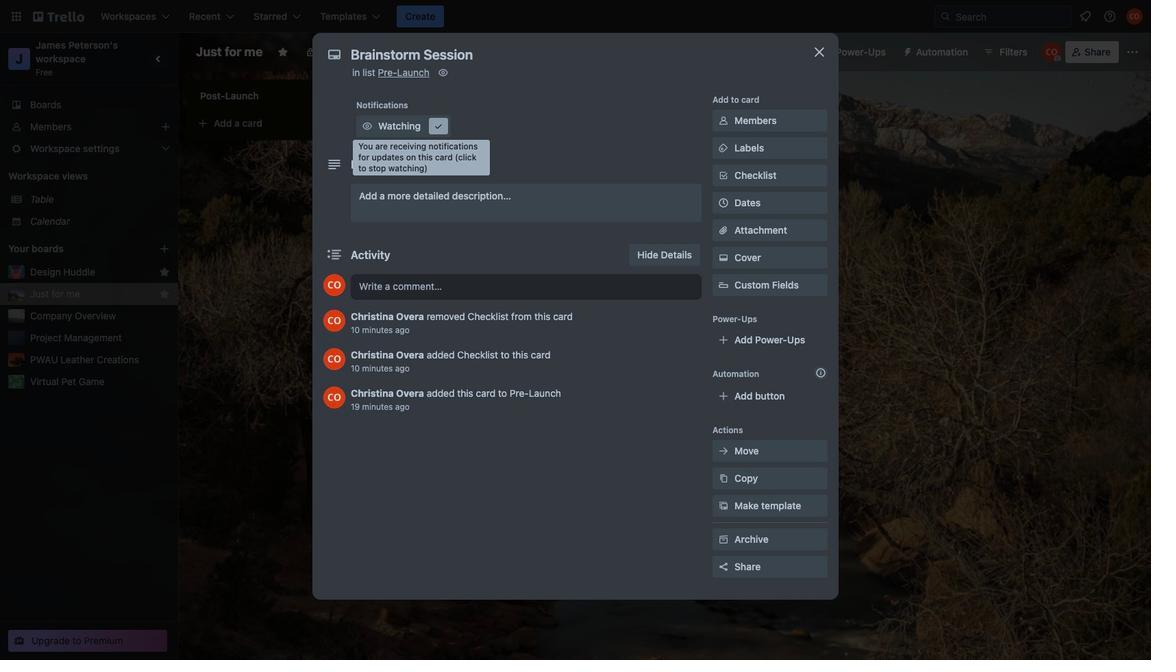 Task type: describe. For each thing, give the bounding box(es) containing it.
create from template… image
[[351, 118, 362, 129]]

0 notifications image
[[1078, 8, 1094, 25]]

show menu image
[[1126, 45, 1140, 59]]

star or unstar board image
[[278, 47, 289, 58]]

add board image
[[159, 243, 170, 254]]

christina overa (christinaovera) image
[[324, 274, 345, 296]]

1 starred icon image from the top
[[159, 267, 170, 278]]

close dialog image
[[812, 44, 828, 60]]



Task type: vqa. For each thing, say whether or not it's contained in the screenshot.
this
no



Task type: locate. For each thing, give the bounding box(es) containing it.
Board name text field
[[189, 41, 270, 63]]

2 starred icon image from the top
[[159, 289, 170, 300]]

open information menu image
[[1104, 10, 1117, 23]]

1 vertical spatial starred icon image
[[159, 289, 170, 300]]

Search field
[[951, 7, 1071, 26]]

starred icon image
[[159, 267, 170, 278], [159, 289, 170, 300]]

0 vertical spatial starred icon image
[[159, 267, 170, 278]]

search image
[[941, 11, 951, 22]]

primary element
[[0, 0, 1152, 33]]

None text field
[[344, 43, 797, 67]]

sm image
[[717, 114, 731, 128], [361, 119, 374, 133], [717, 472, 731, 485], [717, 499, 731, 513]]

sm image
[[897, 41, 917, 60], [437, 66, 450, 80], [432, 119, 446, 133], [717, 141, 731, 155], [717, 251, 731, 265], [717, 444, 731, 458], [717, 533, 731, 546]]

christina overa (christinaovera) image
[[1127, 8, 1143, 25], [1043, 43, 1062, 62], [324, 310, 345, 332], [324, 348, 345, 370], [324, 387, 345, 409]]

customize views image
[[429, 45, 443, 59]]

Write a comment text field
[[351, 274, 702, 299]]

your boards with 6 items element
[[8, 241, 138, 257]]



